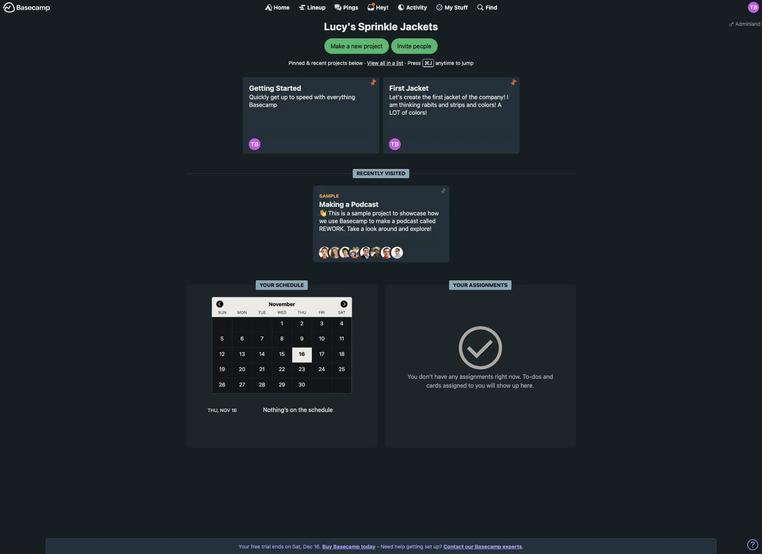 Task type: locate. For each thing, give the bounding box(es) containing it.
to
[[456, 60, 461, 66], [289, 94, 295, 101], [393, 210, 398, 217], [369, 218, 375, 225], [469, 383, 474, 389]]

basecamp down 'quickly'
[[249, 102, 277, 108]]

colors!
[[478, 102, 497, 108], [409, 109, 427, 116]]

today
[[361, 544, 376, 550]]

1 horizontal spatial up
[[513, 383, 519, 389]]

0 horizontal spatial your
[[239, 544, 250, 550]]

project right new
[[364, 43, 383, 49]]

jackets
[[400, 20, 438, 33]]

josh fiske image
[[360, 247, 372, 259]]

to left you
[[469, 383, 474, 389]]

0 vertical spatial colors!
[[478, 102, 497, 108]]

hey! button
[[367, 3, 389, 11]]

2 · from the left
[[405, 60, 407, 66]]

below
[[349, 60, 363, 66]]

rabits
[[422, 102, 437, 108]]

the up rabits
[[423, 94, 431, 101]]

podcast
[[397, 218, 419, 225]]

thu
[[298, 310, 306, 315]]

to left jump
[[456, 60, 461, 66]]

take
[[347, 226, 360, 232]]

up right get
[[281, 94, 288, 101]]

sample
[[320, 194, 339, 199]]

on left sat,
[[285, 544, 291, 550]]

1 horizontal spatial colors!
[[478, 102, 497, 108]]

am
[[390, 102, 398, 108]]

· right list
[[405, 60, 407, 66]]

home
[[274, 4, 290, 11]]

0 horizontal spatial ·
[[364, 60, 366, 66]]

and down "podcast"
[[399, 226, 409, 232]]

•
[[377, 544, 380, 550]]

1 vertical spatial up
[[513, 383, 519, 389]]

0 horizontal spatial tyler black image
[[249, 139, 261, 150]]

assignments
[[470, 282, 508, 288]]

people
[[414, 43, 432, 49]]

switch accounts image
[[3, 2, 50, 13]]

jump
[[462, 60, 474, 66]]

a left new
[[347, 43, 350, 49]]

nov
[[220, 408, 230, 414]]

1 vertical spatial on
[[285, 544, 291, 550]]

of down the thinking
[[402, 109, 408, 116]]

the left company!
[[469, 94, 478, 101]]

of up strips
[[462, 94, 468, 101]]

recently visited
[[357, 170, 406, 176]]

1 vertical spatial colors!
[[409, 109, 427, 116]]

1 horizontal spatial tyler black image
[[389, 139, 401, 150]]

lineup link
[[299, 4, 326, 11]]

None submit
[[368, 77, 380, 89], [508, 77, 520, 89], [438, 186, 450, 197], [368, 77, 380, 89], [508, 77, 520, 89], [438, 186, 450, 197]]

2 horizontal spatial your
[[453, 282, 468, 288]]

1 vertical spatial project
[[373, 210, 392, 217]]

november
[[269, 301, 295, 307]]

tyler black image
[[749, 2, 760, 13], [249, 139, 261, 150], [389, 139, 401, 150]]

recent
[[312, 60, 327, 66]]

activity
[[407, 4, 427, 11]]

lineup
[[308, 4, 326, 11]]

0 vertical spatial up
[[281, 94, 288, 101]]

your left "assignments"
[[453, 282, 468, 288]]

view all in a list link
[[367, 60, 404, 66]]

contact
[[444, 544, 464, 550]]

and inside sample making a podcast 👋 this is a sample project to showcase how we use basecamp to make a podcast called rework. take a look around and explore!
[[399, 226, 409, 232]]

to up look
[[369, 218, 375, 225]]

contact our basecamp experts link
[[444, 544, 522, 550]]

on right nothing's
[[290, 407, 297, 414]]

view
[[367, 60, 379, 66]]

called
[[420, 218, 436, 225]]

your left free
[[239, 544, 250, 550]]

victor cooper image
[[391, 247, 403, 259]]

0 vertical spatial on
[[290, 407, 297, 414]]

showcase
[[400, 210, 426, 217]]

trial
[[262, 544, 271, 550]]

find
[[486, 4, 498, 11]]

dec
[[303, 544, 313, 550]]

you
[[408, 374, 418, 381]]

sample making a podcast 👋 this is a sample project to showcase how we use basecamp to make a podcast called rework. take a look around and explore!
[[320, 194, 439, 232]]

around
[[379, 226, 397, 232]]

sprinkle
[[358, 20, 398, 33]]

to down started
[[289, 94, 295, 101]]

you don't have any assignments right now. to‑dos and cards assigned to you will show up here.
[[408, 374, 554, 389]]

1 horizontal spatial of
[[462, 94, 468, 101]]

16
[[232, 408, 237, 414]]

16.
[[314, 544, 321, 550]]

thu, nov 16
[[208, 408, 237, 414]]

my stuff button
[[436, 4, 468, 11]]

find button
[[477, 4, 498, 11]]

pings button
[[335, 4, 359, 11]]

1 horizontal spatial your
[[260, 282, 275, 288]]

and right 'to‑dos'
[[544, 374, 554, 381]]

anytime
[[436, 60, 455, 66]]

need
[[381, 544, 394, 550]]

recently
[[357, 170, 384, 176]]

project
[[364, 43, 383, 49], [373, 210, 392, 217]]

my
[[445, 4, 453, 11]]

steve marsh image
[[381, 247, 393, 259]]

mon
[[237, 310, 247, 315]]

the
[[423, 94, 431, 101], [469, 94, 478, 101], [299, 407, 307, 414]]

basecamp up take
[[340, 218, 368, 225]]

company!
[[479, 94, 506, 101]]

ends
[[272, 544, 284, 550]]

· left view
[[364, 60, 366, 66]]

wed
[[277, 310, 287, 315]]

a up "around"
[[392, 218, 395, 225]]

invite
[[398, 43, 412, 49]]

1 horizontal spatial ·
[[405, 60, 407, 66]]

up?
[[434, 544, 442, 550]]

0 vertical spatial of
[[462, 94, 468, 101]]

colors! down the thinking
[[409, 109, 427, 116]]

your left schedule
[[260, 282, 275, 288]]

nothing's
[[263, 407, 289, 414]]

tyler black image inside main element
[[749, 2, 760, 13]]

your assignments
[[453, 282, 508, 288]]

main element
[[0, 0, 763, 14]]

0 horizontal spatial colors!
[[409, 109, 427, 116]]

you
[[476, 383, 485, 389]]

project up make
[[373, 210, 392, 217]]

basecamp inside sample making a podcast 👋 this is a sample project to showcase how we use basecamp to make a podcast called rework. take a look around and explore!
[[340, 218, 368, 225]]

show
[[497, 383, 511, 389]]

all
[[380, 60, 386, 66]]

1 vertical spatial of
[[402, 109, 408, 116]]

0 horizontal spatial the
[[299, 407, 307, 414]]

the left schedule
[[299, 407, 307, 414]]

make
[[331, 43, 345, 49]]

0 horizontal spatial up
[[281, 94, 288, 101]]

your
[[260, 282, 275, 288], [453, 282, 468, 288], [239, 544, 250, 550]]

colors! down company!
[[478, 102, 497, 108]]

basecamp
[[249, 102, 277, 108], [340, 218, 368, 225], [334, 544, 360, 550], [475, 544, 502, 550]]

and inside you don't have any assignments right now. to‑dos and cards assigned to you will show up here.
[[544, 374, 554, 381]]

up down now.
[[513, 383, 519, 389]]

2 horizontal spatial tyler black image
[[749, 2, 760, 13]]

thu,
[[208, 408, 219, 414]]

to‑dos
[[523, 374, 542, 381]]

buy
[[323, 544, 332, 550]]

a
[[347, 43, 350, 49], [393, 60, 395, 66], [346, 200, 350, 209], [347, 210, 350, 217], [392, 218, 395, 225], [361, 226, 364, 232]]



Task type: vqa. For each thing, say whether or not it's contained in the screenshot.
'Pinned'
yes



Task type: describe. For each thing, give the bounding box(es) containing it.
started
[[276, 84, 301, 92]]

0 horizontal spatial of
[[402, 109, 408, 116]]

your for your assignments
[[453, 282, 468, 288]]

in
[[387, 60, 391, 66]]

right
[[495, 374, 508, 381]]

invite people link
[[391, 38, 438, 54]]

now.
[[509, 374, 521, 381]]

annie bryan image
[[319, 247, 331, 259]]

here.
[[521, 383, 535, 389]]

&
[[307, 60, 310, 66]]

basecamp right buy
[[334, 544, 360, 550]]

look
[[366, 226, 377, 232]]

how
[[428, 210, 439, 217]]

home link
[[265, 4, 290, 11]]

rework.
[[320, 226, 346, 232]]

1 · from the left
[[364, 60, 366, 66]]

⌘ j anytime to jump
[[425, 60, 474, 66]]

let's
[[390, 94, 403, 101]]

to inside 'getting started quickly get up to speed with everything basecamp'
[[289, 94, 295, 101]]

fri
[[319, 310, 325, 315]]

making
[[320, 200, 344, 209]]

make
[[376, 218, 391, 225]]

a right the making on the left top of the page
[[346, 200, 350, 209]]

sat
[[338, 310, 346, 315]]

basecamp right our
[[475, 544, 502, 550]]

sample
[[352, 210, 371, 217]]

jacket
[[445, 94, 461, 101]]

to inside you don't have any assignments right now. to‑dos and cards assigned to you will show up here.
[[469, 383, 474, 389]]

getting started quickly get up to speed with everything basecamp
[[249, 84, 355, 108]]

cards
[[427, 383, 442, 389]]

assigned
[[443, 383, 467, 389]]

is
[[341, 210, 346, 217]]

i
[[507, 94, 509, 101]]

up inside you don't have any assignments right now. to‑dos and cards assigned to you will show up here.
[[513, 383, 519, 389]]

strips
[[450, 102, 465, 108]]

basecamp inside 'getting started quickly get up to speed with everything basecamp'
[[249, 102, 277, 108]]

pinned
[[289, 60, 305, 66]]

.
[[522, 544, 524, 550]]

press
[[408, 60, 421, 66]]

tyler black image for first jacket
[[389, 139, 401, 150]]

speed
[[296, 94, 313, 101]]

sat,
[[293, 544, 302, 550]]

to up "podcast"
[[393, 210, 398, 217]]

jared davis image
[[340, 247, 351, 259]]

nothing's on the schedule
[[263, 407, 333, 414]]

buy basecamp today link
[[323, 544, 376, 550]]

first jacket let's create the first jacket of the company! i am thinking rabits and strips and colors! a lot of colors!
[[390, 84, 509, 116]]

my stuff
[[445, 4, 468, 11]]

list
[[397, 60, 404, 66]]

and down first on the top of page
[[439, 102, 449, 108]]

2 horizontal spatial the
[[469, 94, 478, 101]]

cheryl walters image
[[329, 247, 341, 259]]

lot
[[390, 109, 401, 116]]

1 horizontal spatial the
[[423, 94, 431, 101]]

create
[[404, 94, 421, 101]]

sun
[[218, 310, 226, 315]]

don't
[[419, 374, 433, 381]]

help
[[395, 544, 405, 550]]

jacket
[[406, 84, 429, 92]]

up inside 'getting started quickly get up to speed with everything basecamp'
[[281, 94, 288, 101]]

we
[[320, 218, 327, 225]]

schedule
[[276, 282, 304, 288]]

pings
[[344, 4, 359, 11]]

tyler black image for getting started
[[249, 139, 261, 150]]

set
[[425, 544, 432, 550]]

experts
[[503, 544, 522, 550]]

0 vertical spatial project
[[364, 43, 383, 49]]

new
[[351, 43, 363, 49]]

nicole katz image
[[371, 247, 382, 259]]

free
[[251, 544, 260, 550]]

use
[[329, 218, 338, 225]]

a left look
[[361, 226, 364, 232]]

your for your schedule
[[260, 282, 275, 288]]

stuff
[[455, 4, 468, 11]]

first
[[433, 94, 443, 101]]

with
[[314, 94, 326, 101]]

getting
[[407, 544, 424, 550]]

our
[[465, 544, 474, 550]]

and right strips
[[467, 102, 477, 108]]

explore!
[[410, 226, 432, 232]]

lucy's
[[324, 20, 356, 33]]

your schedule
[[260, 282, 304, 288]]

your free trial ends on sat, dec 16. buy basecamp today • need help getting set up? contact our basecamp experts .
[[239, 544, 524, 550]]

invite people
[[398, 43, 432, 49]]

👋
[[320, 210, 327, 217]]

this
[[328, 210, 340, 217]]

project inside sample making a podcast 👋 this is a sample project to showcase how we use basecamp to make a podcast called rework. take a look around and explore!
[[373, 210, 392, 217]]

adminland
[[736, 21, 761, 27]]

everything
[[327, 94, 355, 101]]

visited
[[385, 170, 406, 176]]

jennifer young image
[[350, 247, 362, 259]]

a right in
[[393, 60, 395, 66]]

activity link
[[398, 4, 427, 11]]

projects
[[328, 60, 348, 66]]

a right is
[[347, 210, 350, 217]]

tue
[[258, 310, 266, 315]]

hey!
[[376, 4, 389, 11]]

quickly
[[249, 94, 269, 101]]



